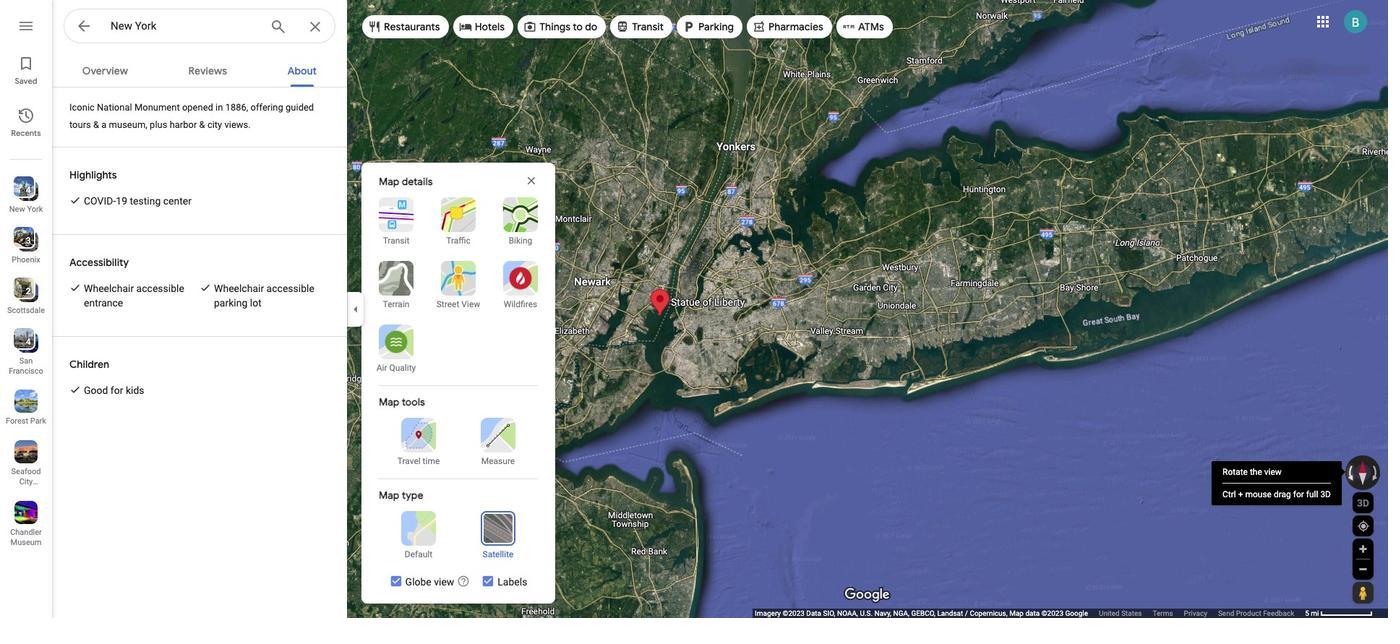Task type: describe. For each thing, give the bounding box(es) containing it.
3 places element
[[16, 234, 31, 247]]

4 for san
[[26, 337, 31, 347]]

scottsdale
[[7, 306, 45, 315]]

guided
[[286, 102, 314, 113]]

city
[[207, 119, 222, 130]]

tab list inside google maps element
[[52, 52, 347, 87]]

show your location image
[[1357, 520, 1370, 533]]

+
[[1239, 490, 1244, 500]]

2 ©2023 from the left
[[1042, 610, 1064, 618]]

hotels
[[475, 20, 505, 33]]

air quality button
[[370, 325, 422, 374]]

seafood
[[11, 467, 41, 477]]

map details
[[379, 175, 433, 188]]

map type
[[379, 489, 423, 502]]

footer inside google maps element
[[755, 609, 1306, 618]]

accessibility
[[69, 256, 129, 269]]

product
[[1237, 610, 1262, 618]]

imagery
[[755, 610, 781, 618]]

entrance
[[84, 297, 123, 309]]

iconic
[[69, 102, 95, 113]]

street view
[[437, 299, 480, 310]]

1 horizontal spatial view
[[1265, 467, 1282, 477]]

noaa,
[[837, 610, 858, 618]]

view inside option
[[434, 576, 454, 588]]

3
[[26, 236, 31, 246]]

drag
[[1274, 490, 1292, 500]]

privacy
[[1184, 610, 1208, 618]]

plus
[[150, 119, 167, 130]]

atms
[[858, 20, 884, 33]]

recents button
[[0, 101, 52, 142]]

overview
[[82, 64, 128, 77]]

2 places element
[[16, 285, 31, 298]]

measure button
[[466, 418, 530, 467]]

new
[[9, 205, 25, 214]]

New York field
[[64, 9, 336, 44]]

 button
[[64, 9, 104, 46]]

globe view
[[405, 576, 454, 588]]

traffic
[[446, 236, 471, 246]]

mouse
[[1246, 490, 1272, 500]]

reviews button
[[177, 52, 239, 87]]

has wheelchair accessible entrance element
[[84, 281, 200, 310]]

street
[[437, 299, 459, 310]]

hotels button
[[453, 9, 514, 44]]

york
[[27, 205, 43, 214]]

park
[[30, 417, 46, 426]]

terrain
[[383, 299, 410, 310]]

4 places element for new
[[16, 184, 31, 197]]

list containing saved
[[0, 0, 52, 618]]

landsat
[[938, 610, 964, 618]]

rotate the view
[[1223, 467, 1282, 477]]

send product feedback
[[1219, 610, 1295, 618]]

0 vertical spatial transit button
[[611, 9, 673, 44]]

museum,
[[109, 119, 147, 130]]

google
[[1066, 610, 1088, 618]]

national
[[97, 102, 132, 113]]

navy,
[[875, 610, 892, 618]]

2
[[26, 286, 31, 297]]

iconic national monument opened in 1886, offering guided tours & a museum, plus harbor & city views.
[[69, 102, 314, 130]]

restaurants button
[[362, 9, 449, 44]]

statue of liberty main content
[[52, 52, 347, 618]]

for inside about statue of liberty region
[[111, 385, 123, 396]]

Globe view checkbox
[[390, 575, 454, 589]]

restaurants
[[384, 20, 440, 33]]

biking button
[[495, 197, 547, 247]]

about statue of liberty region
[[52, 88, 347, 618]]

tools
[[402, 396, 425, 409]]

atms button
[[837, 9, 893, 44]]

wildfires button
[[495, 261, 547, 310]]

1 vertical spatial transit
[[383, 236, 410, 246]]

1 vertical spatial transit button
[[370, 197, 422, 247]]

wheelchair accessible parking lot
[[214, 283, 314, 309]]

copernicus,
[[970, 610, 1008, 618]]

show street view coverage image
[[1353, 582, 1373, 604]]

send product feedback button
[[1219, 609, 1295, 618]]

5
[[1306, 610, 1310, 618]]

air
[[377, 363, 387, 373]]

data
[[1026, 610, 1040, 618]]

5 mi
[[1306, 610, 1320, 618]]

a
[[101, 119, 107, 130]]

Labels checkbox
[[482, 575, 527, 589]]

rotate
[[1223, 467, 1248, 477]]

zoom out image
[[1358, 564, 1369, 575]]

sio,
[[823, 610, 836, 618]]

3d inside 'button'
[[1357, 497, 1370, 509]]

views.
[[225, 119, 251, 130]]

chandler
[[10, 528, 42, 537]]

accessible for wheelchair accessible parking lot
[[267, 283, 314, 294]]

covid-
[[84, 195, 116, 207]]

san francisco
[[9, 357, 43, 376]]

pharmacies button
[[747, 9, 832, 44]]

harbor
[[170, 119, 197, 130]]

u.s.
[[860, 610, 873, 618]]

imagery ©2023 data sio, noaa, u.s. navy, nga, gebco, landsat / copernicus, map data ©2023 google
[[755, 610, 1088, 618]]

map tools
[[379, 396, 425, 409]]

1 & from the left
[[93, 119, 99, 130]]

reviews
[[188, 64, 227, 77]]



Task type: vqa. For each thing, say whether or not it's contained in the screenshot.


Task type: locate. For each thing, give the bounding box(es) containing it.
for left kids
[[111, 385, 123, 396]]

Satellite radio
[[466, 511, 530, 560]]

0 horizontal spatial 3d
[[1321, 490, 1331, 500]]

opened
[[182, 102, 213, 113]]

1 horizontal spatial &
[[199, 119, 205, 130]]

None field
[[111, 17, 258, 35]]

4 up san
[[26, 337, 31, 347]]

travel time button
[[387, 418, 451, 467]]

new york
[[9, 205, 43, 214]]

3d up show your location image
[[1357, 497, 1370, 509]]

terrain button
[[370, 261, 422, 310]]

google maps element
[[0, 0, 1389, 618]]

map for map tools
[[379, 396, 399, 409]]

default
[[405, 550, 433, 560]]

4 places element for san
[[16, 336, 31, 349]]

pharmacies
[[769, 20, 824, 33]]

wheelchair inside wheelchair accessible parking lot
[[214, 283, 264, 294]]

1 4 places element from the top
[[16, 184, 31, 197]]

quality
[[389, 363, 416, 373]]

united states button
[[1099, 609, 1142, 618]]

accessible
[[136, 283, 184, 294], [267, 283, 314, 294]]

traffic button
[[432, 197, 485, 247]]

testing
[[130, 195, 161, 207]]

transit right do
[[632, 20, 664, 33]]

1 horizontal spatial wheelchair
[[214, 283, 264, 294]]

zoom in image
[[1358, 544, 1369, 555]]

0 horizontal spatial &
[[93, 119, 99, 130]]

chandler museum
[[10, 528, 42, 547]]

covid-19 testing center element
[[84, 194, 192, 208]]

san
[[19, 357, 33, 366]]

air quality
[[377, 363, 416, 373]]

united states
[[1099, 610, 1142, 618]]

seafood city supermarket
[[6, 467, 51, 497]]

0 horizontal spatial transit
[[383, 236, 410, 246]]

phoenix
[[12, 255, 40, 265]]

1 horizontal spatial accessible
[[267, 283, 314, 294]]

satellite
[[483, 550, 514, 560]]

1 vertical spatial 4 places element
[[16, 336, 31, 349]]

tab list containing overview
[[52, 52, 347, 87]]

about
[[288, 64, 317, 77]]

menu image
[[17, 17, 35, 35]]

time
[[423, 456, 440, 466]]

accessible inside wheelchair accessible entrance
[[136, 283, 184, 294]]

& left the city on the top of the page
[[199, 119, 205, 130]]

transit button down map details
[[370, 197, 422, 247]]

none field inside new york field
[[111, 17, 258, 35]]

close image
[[525, 174, 538, 187]]

transit up terrain "button"
[[383, 236, 410, 246]]

accessible inside wheelchair accessible parking lot
[[267, 283, 314, 294]]

2 4 from the top
[[26, 337, 31, 347]]

wheelchair for parking
[[214, 283, 264, 294]]

0 vertical spatial transit
[[632, 20, 664, 33]]

lot
[[250, 297, 262, 309]]

view left zoom out and see the world in 3d tooltip
[[434, 576, 454, 588]]

parking
[[699, 20, 734, 33]]

0 vertical spatial view
[[1265, 467, 1282, 477]]

1 horizontal spatial ©2023
[[1042, 610, 1064, 618]]

map left type on the bottom left
[[379, 489, 399, 502]]

map left details
[[379, 175, 399, 188]]

transit button right do
[[611, 9, 673, 44]]

1886,
[[225, 102, 248, 113]]

map left data
[[1010, 610, 1024, 618]]

wildfires
[[504, 299, 537, 310]]

do
[[585, 20, 598, 33]]


[[75, 16, 93, 36]]

wheelchair up entrance
[[84, 283, 134, 294]]

good
[[84, 385, 108, 396]]

1 wheelchair from the left
[[84, 283, 134, 294]]

city
[[19, 477, 33, 487]]

0 horizontal spatial wheelchair
[[84, 283, 134, 294]]

accessible for wheelchair accessible entrance
[[136, 283, 184, 294]]

ctrl + mouse drag for full 3d
[[1223, 490, 1331, 500]]

feedback
[[1264, 610, 1295, 618]]

globe
[[405, 576, 432, 588]]

0 horizontal spatial ©2023
[[783, 610, 805, 618]]

children
[[69, 358, 109, 371]]

5 mi button
[[1306, 610, 1373, 618]]

zoom out and see the world in 3d tooltip
[[457, 575, 470, 588]]

good for kids element
[[84, 383, 144, 398]]

 search field
[[64, 9, 336, 46]]

2 accessible from the left
[[267, 283, 314, 294]]

1 vertical spatial 4
[[26, 337, 31, 347]]

saved button
[[0, 49, 52, 90]]

saved
[[15, 76, 37, 86]]

1 ©2023 from the left
[[783, 610, 805, 618]]

3d right full
[[1321, 490, 1331, 500]]

travel time
[[398, 456, 440, 466]]

1 horizontal spatial transit
[[632, 20, 664, 33]]

1 horizontal spatial for
[[1294, 490, 1305, 500]]

the
[[1250, 467, 1263, 477]]

0 vertical spatial 4 places element
[[16, 184, 31, 197]]

footer
[[755, 609, 1306, 618]]

terms
[[1153, 610, 1173, 618]]

collapse side panel image
[[348, 301, 364, 317]]

chandler museum button
[[0, 495, 52, 550]]

1 horizontal spatial transit button
[[611, 9, 673, 44]]

forest park
[[6, 417, 46, 426]]

4 places element up new york
[[16, 184, 31, 197]]

offering
[[251, 102, 283, 113]]

Default radio
[[387, 511, 451, 560]]

©2023
[[783, 610, 805, 618], [1042, 610, 1064, 618]]

©2023 right data
[[1042, 610, 1064, 618]]

©2023 left data
[[783, 610, 805, 618]]

street view button
[[432, 261, 485, 310]]

type
[[402, 489, 423, 502]]

1 accessible from the left
[[136, 283, 184, 294]]

0 vertical spatial 4
[[26, 185, 31, 195]]

0 vertical spatial for
[[111, 385, 123, 396]]

wheelchair for entrance
[[84, 283, 134, 294]]

map left tools
[[379, 396, 399, 409]]

supermarket
[[6, 487, 51, 497]]

privacy button
[[1184, 609, 1208, 618]]

1 vertical spatial view
[[434, 576, 454, 588]]

ctrl
[[1223, 490, 1236, 500]]

recents
[[11, 128, 41, 138]]

center
[[163, 195, 192, 207]]

kids
[[126, 385, 144, 396]]

has wheelchair accessible parking lot element
[[214, 281, 330, 310]]

things to do button
[[518, 9, 606, 44]]

view
[[1265, 467, 1282, 477], [434, 576, 454, 588]]

4 for new
[[26, 185, 31, 195]]

2 wheelchair from the left
[[214, 283, 264, 294]]

footer containing imagery ©2023 data sio, noaa, u.s. navy, nga, gebco, landsat / copernicus, map data ©2023 google
[[755, 609, 1306, 618]]

things to do
[[540, 20, 598, 33]]

map for map type
[[379, 489, 399, 502]]

map inside footer
[[1010, 610, 1024, 618]]

view right the
[[1265, 467, 1282, 477]]

map
[[379, 175, 399, 188], [379, 396, 399, 409], [379, 489, 399, 502], [1010, 610, 1024, 618]]

/
[[965, 610, 968, 618]]

0 horizontal spatial accessible
[[136, 283, 184, 294]]

1 vertical spatial for
[[1294, 490, 1305, 500]]

map for map details
[[379, 175, 399, 188]]

2 4 places element from the top
[[16, 336, 31, 349]]

for left full
[[1294, 490, 1305, 500]]

states
[[1122, 610, 1142, 618]]

& left a
[[93, 119, 99, 130]]

4 up new york
[[26, 185, 31, 195]]

details
[[402, 175, 433, 188]]

1 4 from the top
[[26, 185, 31, 195]]

wheelchair up the "parking"
[[214, 283, 264, 294]]

0 horizontal spatial for
[[111, 385, 123, 396]]

view
[[462, 299, 480, 310]]

data
[[807, 610, 822, 618]]

list
[[0, 0, 52, 618]]

biking
[[509, 236, 533, 246]]

francisco
[[9, 367, 43, 376]]

seafood city supermarket button
[[0, 435, 52, 497]]

about button
[[276, 52, 328, 87]]

2 & from the left
[[199, 119, 205, 130]]

0 horizontal spatial transit button
[[370, 197, 422, 247]]

google account: brad klo  
(klobrad84@gmail.com) image
[[1344, 10, 1368, 33]]

measure
[[481, 456, 515, 466]]

4 places element
[[16, 184, 31, 197], [16, 336, 31, 349]]

4 places element up san
[[16, 336, 31, 349]]

1 horizontal spatial 3d
[[1357, 497, 1370, 509]]

full
[[1307, 490, 1319, 500]]

tab list
[[52, 52, 347, 87]]

0 horizontal spatial view
[[434, 576, 454, 588]]

wheelchair inside wheelchair accessible entrance
[[84, 283, 134, 294]]



